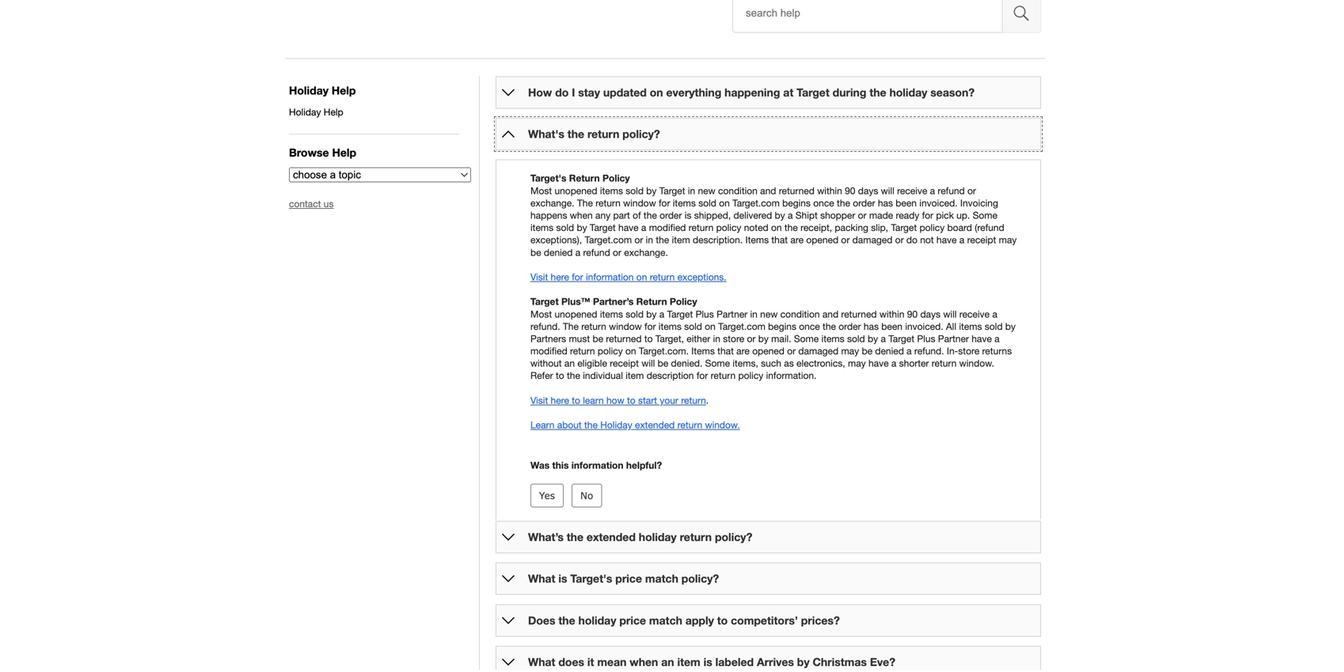 Task type: locate. For each thing, give the bounding box(es) containing it.
circle arrow e image inside does the holiday price match apply to competitors' prices? tab
[[502, 615, 515, 628]]

returns
[[983, 346, 1012, 357]]

policy? down updated
[[623, 128, 660, 141]]

circle arrow e image inside how do i stay updated on everything happening at target during the holiday season? "tab"
[[502, 86, 515, 99]]

within
[[818, 185, 843, 196], [880, 309, 905, 320]]

90 inside target plus™ partner's return policy most unopened items sold by a target plus partner in new condition and returned within 90 days will receive a refund. the return window for items sold on target.com begins once the order has been invoiced. all items sold by partners must be returned to target, either in store or by mail. some items sold by a target plus partner have a modified return policy on target.com. items that are opened or damaged may be denied a refund. in-store returns without an eligible receipt will be denied. some items, such as electronics, may have a shorter return window. refer to the individual item description for return policy information.
[[908, 309, 918, 320]]

0 horizontal spatial target's
[[531, 173, 567, 184]]

policy up "part"
[[603, 173, 630, 184]]

1 horizontal spatial target's
[[571, 573, 613, 586]]

price inside tab
[[616, 573, 642, 586]]

the inside target's return policy most unopened items sold by target in new condition and returned within 90 days will receive a refund or exchange. the return window for items sold on target.com begins once the order has been invoiced. invoicing happens when any part of the order is shipped, delivered by a shipt shopper or made ready for pick up. some items sold by target have a modified return policy noted on the receipt, packing slip, target policy board (refund exceptions), target.com or in the item description. items that are opened or damaged or do not have a receipt may be denied a refund or exchange.
[[577, 198, 593, 209]]

damaged inside target's return policy most unopened items sold by target in new condition and returned within 90 days will receive a refund or exchange. the return window for items sold on target.com begins once the order has been invoiced. invoicing happens when any part of the order is shipped, delivered by a shipt shopper or made ready for pick up. some items sold by target have a modified return policy noted on the receipt, packing slip, target policy board (refund exceptions), target.com or in the item description. items that are opened or damaged or do not have a receipt may be denied a refund or exchange.
[[853, 235, 893, 246]]

2 here from the top
[[551, 395, 570, 406]]

target's
[[531, 173, 567, 184], [571, 573, 613, 586]]

0 vertical spatial visit
[[531, 272, 548, 283]]

how do i stay updated on everything happening at target during the holiday season?
[[528, 86, 975, 99]]

information up partner's
[[586, 272, 634, 283]]

within inside target plus™ partner's return policy most unopened items sold by a target plus partner in new condition and returned within 90 days will receive a refund. the return window for items sold on target.com begins once the order has been invoiced. all items sold by partners must be returned to target, either in store or by mail. some items sold by a target plus partner have a modified return policy on target.com. items that are opened or damaged may be denied a refund. in-store returns without an eligible receipt will be denied. some items, such as electronics, may have a shorter return window. refer to the individual item description for return policy information.
[[880, 309, 905, 320]]

circle arrow e image left how
[[502, 86, 515, 99]]

0 vertical spatial returned
[[779, 185, 815, 196]]

0 horizontal spatial are
[[737, 346, 750, 357]]

is inside tab
[[704, 656, 713, 669]]

the up must at the left of the page
[[563, 321, 579, 332]]

return
[[569, 173, 600, 184], [637, 296, 667, 308]]

extended up what is target's price match policy? link
[[587, 531, 636, 544]]

such
[[761, 358, 782, 369]]

0 vertical spatial circle arrow e image
[[502, 573, 515, 586]]

denied inside target plus™ partner's return policy most unopened items sold by a target plus partner in new condition and returned within 90 days will receive a refund. the return window for items sold on target.com begins once the order has been invoiced. all items sold by partners must be returned to target, either in store or by mail. some items sold by a target plus partner have a modified return policy on target.com. items that are opened or damaged may be denied a refund. in-store returns without an eligible receipt will be denied. some items, such as electronics, may have a shorter return window. refer to the individual item description for return policy information.
[[876, 346, 905, 357]]

visit down refer
[[531, 395, 548, 406]]

1 vertical spatial plus
[[918, 333, 936, 345]]

(refund
[[975, 222, 1005, 233]]

refund. up shorter
[[915, 346, 945, 357]]

1 vertical spatial item
[[626, 371, 644, 382]]

0 vertical spatial receipt
[[968, 235, 997, 246]]

an inside tab
[[662, 656, 675, 669]]

0 vertical spatial receive
[[898, 185, 928, 196]]

denied inside target's return policy most unopened items sold by target in new condition and returned within 90 days will receive a refund or exchange. the return window for items sold on target.com begins once the order has been invoiced. invoicing happens when any part of the order is shipped, delivered by a shipt shopper or made ready for pick up. some items sold by target have a modified return policy noted on the receipt, packing slip, target policy board (refund exceptions), target.com or in the item description. items that are opened or damaged or do not have a receipt may be denied a refund or exchange.
[[544, 247, 573, 258]]

1 horizontal spatial refund.
[[915, 346, 945, 357]]

2 visit from the top
[[531, 395, 548, 406]]

match for policy?
[[646, 573, 679, 586]]

2 vertical spatial holiday
[[579, 615, 617, 628]]

contact us
[[289, 199, 334, 210]]

0 vertical spatial here
[[551, 272, 570, 283]]

within up shorter
[[880, 309, 905, 320]]

a
[[931, 185, 936, 196], [788, 210, 793, 221], [642, 222, 647, 233], [960, 235, 965, 246], [576, 247, 581, 258], [660, 309, 665, 320], [993, 309, 998, 320], [881, 333, 886, 345], [995, 333, 1000, 345], [907, 346, 912, 357], [892, 358, 897, 369]]

in up items,
[[751, 309, 758, 320]]

item left description.
[[672, 235, 691, 246]]

window down partner's
[[609, 321, 642, 332]]

opened down receipt,
[[807, 235, 839, 246]]

sold
[[626, 185, 644, 196], [699, 198, 717, 209], [556, 222, 574, 233], [626, 309, 644, 320], [685, 321, 703, 332], [985, 321, 1003, 332], [848, 333, 866, 345]]

description.
[[693, 235, 743, 246]]

made
[[870, 210, 894, 221]]

and up electronics, at the right
[[823, 309, 839, 320]]

unopened up the any
[[555, 185, 598, 196]]

may for (refund
[[999, 235, 1017, 246]]

window inside target's return policy most unopened items sold by target in new condition and returned within 90 days will receive a refund or exchange. the return window for items sold on target.com begins once the order has been invoiced. invoicing happens when any part of the order is shipped, delivered by a shipt shopper or made ready for pick up. some items sold by target have a modified return policy noted on the receipt, packing slip, target policy board (refund exceptions), target.com or in the item description. items that are opened or damaged or do not have a receipt may be denied a refund or exchange.
[[624, 198, 656, 209]]

0 vertical spatial holiday
[[890, 86, 928, 99]]

2 circle arrow e image from the top
[[502, 532, 515, 544]]

0 vertical spatial is
[[685, 210, 692, 221]]

1 vertical spatial holiday help
[[289, 107, 344, 118]]

individual
[[583, 371, 623, 382]]

shopper
[[821, 210, 856, 221]]

that down delivered
[[772, 235, 788, 246]]

0 vertical spatial the
[[577, 198, 593, 209]]

invoiced. left 'all'
[[906, 321, 944, 332]]

what inside tab
[[528, 573, 556, 586]]

the up the visit here for information on return exceptions.
[[656, 235, 670, 246]]

are inside target's return policy most unopened items sold by target in new condition and returned within 90 days will receive a refund or exchange. the return window for items sold on target.com begins once the order has been invoiced. invoicing happens when any part of the order is shipped, delivered by a shipt shopper or made ready for pick up. some items sold by target have a modified return policy noted on the receipt, packing slip, target policy board (refund exceptions), target.com or in the item description. items that are opened or damaged or do not have a receipt may be denied a refund or exchange.
[[791, 235, 804, 246]]

and up delivered
[[761, 185, 777, 196]]

information
[[586, 272, 634, 283], [572, 460, 624, 471]]

arrives
[[757, 656, 794, 669]]

new
[[698, 185, 716, 196], [761, 309, 778, 320]]

opened
[[807, 235, 839, 246], [753, 346, 785, 357]]

policy down exceptions.
[[670, 296, 698, 308]]

an inside target plus™ partner's return policy most unopened items sold by a target plus partner in new condition and returned within 90 days will receive a refund. the return window for items sold on target.com begins once the order has been invoiced. all items sold by partners must be returned to target, either in store or by mail. some items sold by a target plus partner have a modified return policy on target.com. items that are opened or damaged may be denied a refund. in-store returns without an eligible receipt will be denied. some items, such as electronics, may have a shorter return window. refer to the individual item description for return policy information.
[[565, 358, 575, 369]]

target inside how do i stay updated on everything happening at target during the holiday season? "tab"
[[797, 86, 830, 99]]

slip,
[[872, 222, 889, 233]]

may down (refund
[[999, 235, 1017, 246]]

has inside target's return policy most unopened items sold by target in new condition and returned within 90 days will receive a refund or exchange. the return window for items sold on target.com begins once the order has been invoiced. invoicing happens when any part of the order is shipped, delivered by a shipt shopper or made ready for pick up. some items sold by target have a modified return policy noted on the receipt, packing slip, target policy board (refund exceptions), target.com or in the item description. items that are opened or damaged or do not have a receipt may be denied a refund or exchange.
[[878, 198, 894, 209]]

sold up of
[[626, 185, 644, 196]]

plus up either at right
[[696, 309, 714, 320]]

to right how
[[627, 395, 636, 406]]

some right mail.
[[794, 333, 819, 345]]

partner down exceptions.
[[717, 309, 748, 320]]

be inside target's return policy most unopened items sold by target in new condition and returned within 90 days will receive a refund or exchange. the return window for items sold on target.com begins once the order has been invoiced. invoicing happens when any part of the order is shipped, delivered by a shipt shopper or made ready for pick up. some items sold by target have a modified return policy noted on the receipt, packing slip, target policy board (refund exceptions), target.com or in the item description. items that are opened or damaged or do not have a receipt may be denied a refund or exchange.
[[531, 247, 542, 258]]

1 vertical spatial window
[[609, 321, 642, 332]]

target's inside target's return policy most unopened items sold by target in new condition and returned within 90 days will receive a refund or exchange. the return window for items sold on target.com begins once the order has been invoiced. invoicing happens when any part of the order is shipped, delivered by a shipt shopper or made ready for pick up. some items sold by target have a modified return policy noted on the receipt, packing slip, target policy board (refund exceptions), target.com or in the item description. items that are opened or damaged or do not have a receipt may be denied a refund or exchange.
[[531, 173, 567, 184]]

what does it mean when an item is labeled arrives by christmas eve?
[[528, 656, 896, 669]]

0 vertical spatial that
[[772, 235, 788, 246]]

policy inside target's return policy most unopened items sold by target in new condition and returned within 90 days will receive a refund or exchange. the return window for items sold on target.com begins once the order has been invoiced. invoicing happens when any part of the order is shipped, delivered by a shipt shopper or made ready for pick up. some items sold by target have a modified return policy noted on the receipt, packing slip, target policy board (refund exceptions), target.com or in the item description. items that are opened or damaged or do not have a receipt may be denied a refund or exchange.
[[603, 173, 630, 184]]

will up the made
[[881, 185, 895, 196]]

window inside target plus™ partner's return policy most unopened items sold by a target plus partner in new condition and returned within 90 days will receive a refund. the return window for items sold on target.com begins once the order has been invoiced. all items sold by partners must be returned to target, either in store or by mail. some items sold by a target plus partner have a modified return policy on target.com. items that are opened or damaged may be denied a refund. in-store returns without an eligible receipt will be denied. some items, such as electronics, may have a shorter return window. refer to the individual item description for return policy information.
[[609, 321, 642, 332]]

2 vertical spatial circle arrow e image
[[502, 657, 515, 669]]

1 vertical spatial price
[[620, 615, 646, 628]]

0 vertical spatial target's
[[531, 173, 567, 184]]

plus
[[696, 309, 714, 320], [918, 333, 936, 345]]

target.com
[[733, 198, 780, 209], [585, 235, 632, 246], [719, 321, 766, 332]]

policy? for match
[[682, 573, 719, 586]]

partner's
[[593, 296, 634, 308]]

begins inside target plus™ partner's return policy most unopened items sold by a target plus partner in new condition and returned within 90 days will receive a refund. the return window for items sold on target.com begins once the order has been invoiced. all items sold by partners must be returned to target, either in store or by mail. some items sold by a target plus partner have a modified return policy on target.com. items that are opened or damaged may be denied a refund. in-store returns without an eligible receipt will be denied. some items, such as electronics, may have a shorter return window. refer to the individual item description for return policy information.
[[769, 321, 797, 332]]

invoicing
[[961, 198, 999, 209]]

receipt down (refund
[[968, 235, 997, 246]]

do left not
[[907, 235, 918, 246]]

item inside target plus™ partner's return policy most unopened items sold by a target plus partner in new condition and returned within 90 days will receive a refund. the return window for items sold on target.com begins once the order has been invoiced. all items sold by partners must be returned to target, either in store or by mail. some items sold by a target plus partner have a modified return policy on target.com. items that are opened or damaged may be denied a refund. in-store returns without an eligible receipt will be denied. some items, such as electronics, may have a shorter return window. refer to the individual item description for return policy information.
[[626, 371, 644, 382]]

0 vertical spatial refund
[[938, 185, 965, 196]]

circle arrow e image inside what does it mean when an item is labeled arrives by christmas eve? tab
[[502, 657, 515, 669]]

0 vertical spatial modified
[[649, 222, 686, 233]]

1 vertical spatial receive
[[960, 309, 990, 320]]

1 vertical spatial condition
[[781, 309, 820, 320]]

opened inside target plus™ partner's return policy most unopened items sold by a target plus partner in new condition and returned within 90 days will receive a refund. the return window for items sold on target.com begins once the order has been invoiced. all items sold by partners must be returned to target, either in store or by mail. some items sold by a target plus partner have a modified return policy on target.com. items that are opened or damaged may be denied a refund. in-store returns without an eligible receipt will be denied. some items, such as electronics, may have a shorter return window. refer to the individual item description for return policy information.
[[753, 346, 785, 357]]

to
[[645, 333, 653, 345], [556, 371, 565, 382], [572, 395, 581, 406], [627, 395, 636, 406], [717, 615, 728, 628]]

0 vertical spatial begins
[[783, 198, 811, 209]]

sold down partner's
[[626, 309, 644, 320]]

or down "ready"
[[896, 235, 904, 246]]

on
[[650, 86, 664, 99], [719, 198, 730, 209], [772, 222, 782, 233], [637, 272, 648, 283], [705, 321, 716, 332], [626, 346, 637, 357]]

match
[[646, 573, 679, 586], [650, 615, 683, 628]]

target's inside tab
[[571, 573, 613, 586]]

1 unopened from the top
[[555, 185, 598, 196]]

1 vertical spatial do
[[907, 235, 918, 246]]

invoiced. inside target's return policy most unopened items sold by target in new condition and returned within 90 days will receive a refund or exchange. the return window for items sold on target.com begins once the order has been invoiced. invoicing happens when any part of the order is shipped, delivered by a shipt shopper or made ready for pick up. some items sold by target have a modified return policy noted on the receipt, packing slip, target policy board (refund exceptions), target.com or in the item description. items that are opened or damaged or do not have a receipt may be denied a refund or exchange.
[[920, 198, 958, 209]]

how do i stay updated on everything happening at target during the holiday season? tab
[[496, 76, 1042, 109]]

1 vertical spatial opened
[[753, 346, 785, 357]]

by inside tab
[[798, 656, 810, 669]]

receive up "ready"
[[898, 185, 928, 196]]

what's the extended holiday return policy? link
[[528, 531, 753, 544]]

1 vertical spatial target.com
[[585, 235, 632, 246]]

match inside what is target's price match policy? tab
[[646, 573, 679, 586]]

invoiced. inside target plus™ partner's return policy most unopened items sold by a target plus partner in new condition and returned within 90 days will receive a refund. the return window for items sold on target.com begins once the order has been invoiced. all items sold by partners must be returned to target, either in store or by mail. some items sold by a target plus partner have a modified return policy on target.com. items that are opened or damaged may be denied a refund. in-store returns without an eligible receipt will be denied. some items, such as electronics, may have a shorter return window. refer to the individual item description for return policy information.
[[906, 321, 944, 332]]

1 here from the top
[[551, 272, 570, 283]]

by
[[647, 185, 657, 196], [775, 210, 786, 221], [577, 222, 587, 233], [647, 309, 657, 320], [1006, 321, 1016, 332], [759, 333, 769, 345], [868, 333, 879, 345], [798, 656, 810, 669]]

policy inside target plus™ partner's return policy most unopened items sold by a target plus partner in new condition and returned within 90 days will receive a refund. the return window for items sold on target.com begins once the order has been invoiced. all items sold by partners must be returned to target, either in store or by mail. some items sold by a target plus partner have a modified return policy on target.com. items that are opened or damaged may be denied a refund. in-store returns without an eligible receipt will be denied. some items, such as electronics, may have a shorter return window. refer to the individual item description for return policy information.
[[670, 296, 698, 308]]

1 vertical spatial exchange.
[[624, 247, 668, 258]]

target's return policy most unopened items sold by target in new condition and returned within 90 days will receive a refund or exchange. the return window for items sold on target.com begins once the order has been invoiced. invoicing happens when any part of the order is shipped, delivered by a shipt shopper or made ready for pick up. some items sold by target have a modified return policy noted on the receipt, packing slip, target policy board (refund exceptions), target.com or in the item description. items that are opened or damaged or do not have a receipt may be denied a refund or exchange.
[[531, 173, 1017, 258]]

is left shipped, at the top right of page
[[685, 210, 692, 221]]

most
[[531, 185, 552, 196], [531, 309, 552, 320]]

new up shipped, at the top right of page
[[698, 185, 716, 196]]

refund.
[[531, 321, 561, 332], [915, 346, 945, 357]]

here for for
[[551, 272, 570, 283]]

circle arrow e image inside what is target's price match policy? tab
[[502, 573, 515, 586]]

how do i stay updated on everything happening at target during the holiday season? link
[[528, 86, 975, 99]]

some left items,
[[706, 358, 730, 369]]

0 horizontal spatial items
[[692, 346, 715, 357]]

0 vertical spatial return
[[569, 173, 600, 184]]

0 vertical spatial most
[[531, 185, 552, 196]]

1 vertical spatial new
[[761, 309, 778, 320]]

is down what's
[[559, 573, 568, 586]]

2 horizontal spatial some
[[973, 210, 998, 221]]

1 circle arrow e image from the top
[[502, 573, 515, 586]]

1 vertical spatial returned
[[842, 309, 877, 320]]

0 horizontal spatial when
[[570, 210, 593, 221]]

1 most from the top
[[531, 185, 552, 196]]

price
[[616, 573, 642, 586], [620, 615, 646, 628]]

0 horizontal spatial exchange.
[[531, 198, 575, 209]]

target
[[797, 86, 830, 99], [660, 185, 686, 196], [590, 222, 616, 233], [891, 222, 917, 233], [531, 296, 559, 308], [667, 309, 693, 320], [889, 333, 915, 345]]

0 horizontal spatial and
[[761, 185, 777, 196]]

the inside "tab"
[[870, 86, 887, 99]]

policy
[[603, 173, 630, 184], [670, 296, 698, 308]]

here up plus™
[[551, 272, 570, 283]]

1 horizontal spatial holiday
[[639, 531, 677, 544]]

holiday
[[890, 86, 928, 99], [639, 531, 677, 544], [579, 615, 617, 628]]

1 circle arrow e image from the top
[[502, 86, 515, 99]]

1 horizontal spatial some
[[794, 333, 819, 345]]

1 vertical spatial when
[[630, 656, 659, 669]]

1 horizontal spatial receive
[[960, 309, 990, 320]]

return down visit here for information on return exceptions. link at the top
[[637, 296, 667, 308]]

help
[[332, 84, 356, 97], [324, 107, 344, 118], [332, 146, 356, 159]]

1 vertical spatial that
[[718, 346, 734, 357]]

an left 'eligible'
[[565, 358, 575, 369]]

during
[[833, 86, 867, 99]]

circle arrow e image inside what's the extended holiday return policy? tab
[[502, 532, 515, 544]]

circle arrow e image
[[502, 573, 515, 586], [502, 615, 515, 628]]

what's the return policy? link
[[528, 128, 660, 141]]

0 vertical spatial policy
[[603, 173, 630, 184]]

modified up exceptions.
[[649, 222, 686, 233]]

extended inside tab
[[587, 531, 636, 544]]

was this information helpful?
[[531, 460, 662, 471]]

1 vertical spatial help
[[324, 107, 344, 118]]

return inside target plus™ partner's return policy most unopened items sold by a target plus partner in new condition and returned within 90 days will receive a refund. the return window for items sold on target.com begins once the order has been invoiced. all items sold by partners must be returned to target, either in store or by mail. some items sold by a target plus partner have a modified return policy on target.com. items that are opened or damaged may be denied a refund. in-store returns without an eligible receipt will be denied. some items, such as electronics, may have a shorter return window. refer to the individual item description for return policy information.
[[637, 296, 667, 308]]

browse
[[289, 146, 329, 159]]

1 vertical spatial days
[[921, 309, 941, 320]]

target.com.
[[639, 346, 689, 357]]

items up electronics, at the right
[[822, 333, 845, 345]]

on up shipped, at the top right of page
[[719, 198, 730, 209]]

new up mail.
[[761, 309, 778, 320]]

0 vertical spatial been
[[896, 198, 917, 209]]

store left returns
[[959, 346, 980, 357]]

contact us link
[[289, 199, 334, 210]]

0 horizontal spatial receive
[[898, 185, 928, 196]]

1 vertical spatial items
[[692, 346, 715, 357]]

None image field
[[1003, 0, 1042, 33]]

1 vertical spatial circle arrow e image
[[502, 532, 515, 544]]

90 up shopper on the right top
[[845, 185, 856, 196]]

the down 'eligible'
[[567, 371, 581, 382]]

most inside target's return policy most unopened items sold by target in new condition and returned within 90 days will receive a refund or exchange. the return window for items sold on target.com begins once the order has been invoiced. invoicing happens when any part of the order is shipped, delivered by a shipt shopper or made ready for pick up. some items sold by target have a modified return policy noted on the receipt, packing slip, target policy board (refund exceptions), target.com or in the item description. items that are opened or damaged or do not have a receipt may be denied a refund or exchange.
[[531, 185, 552, 196]]

damaged down slip,
[[853, 235, 893, 246]]

1 horizontal spatial items
[[746, 235, 769, 246]]

1 horizontal spatial are
[[791, 235, 804, 246]]

holiday help
[[289, 84, 356, 97], [289, 107, 344, 118]]

1 vertical spatial modified
[[531, 346, 568, 357]]

0 vertical spatial partner
[[717, 309, 748, 320]]

returned inside target's return policy most unopened items sold by target in new condition and returned within 90 days will receive a refund or exchange. the return window for items sold on target.com begins once the order has been invoiced. invoicing happens when any part of the order is shipped, delivered by a shipt shopper or made ready for pick up. some items sold by target have a modified return policy noted on the receipt, packing slip, target policy board (refund exceptions), target.com or in the item description. items that are opened or damaged or do not have a receipt may be denied a refund or exchange.
[[779, 185, 815, 196]]

been up shorter
[[882, 321, 903, 332]]

may for may
[[848, 358, 866, 369]]

1 horizontal spatial returned
[[779, 185, 815, 196]]

condition up delivered
[[719, 185, 758, 196]]

is inside target's return policy most unopened items sold by target in new condition and returned within 90 days will receive a refund or exchange. the return window for items sold on target.com begins once the order has been invoiced. invoicing happens when any part of the order is shipped, delivered by a shipt shopper or made ready for pick up. some items sold by target have a modified return policy noted on the receipt, packing slip, target policy board (refund exceptions), target.com or in the item description. items that are opened or damaged or do not have a receipt may be denied a refund or exchange.
[[685, 210, 692, 221]]

days inside target's return policy most unopened items sold by target in new condition and returned within 90 days will receive a refund or exchange. the return window for items sold on target.com begins once the order has been invoiced. invoicing happens when any part of the order is shipped, delivered by a shipt shopper or made ready for pick up. some items sold by target have a modified return policy noted on the receipt, packing slip, target policy board (refund exceptions), target.com or in the item description. items that are opened or damaged or do not have a receipt may be denied a refund or exchange.
[[859, 185, 879, 196]]

circle arrow e image for what is target's price match policy?
[[502, 573, 515, 586]]

returned up shipt
[[779, 185, 815, 196]]

policy?
[[623, 128, 660, 141], [715, 531, 753, 544], [682, 573, 719, 586]]

unopened inside target's return policy most unopened items sold by target in new condition and returned within 90 days will receive a refund or exchange. the return window for items sold on target.com begins once the order has been invoiced. invoicing happens when any part of the order is shipped, delivered by a shipt shopper or made ready for pick up. some items sold by target have a modified return policy noted on the receipt, packing slip, target policy board (refund exceptions), target.com or in the item description. items that are opened or damaged or do not have a receipt may be denied a refund or exchange.
[[555, 185, 598, 196]]

1 horizontal spatial new
[[761, 309, 778, 320]]

when inside target's return policy most unopened items sold by target in new condition and returned within 90 days will receive a refund or exchange. the return window for items sold on target.com begins once the order has been invoiced. invoicing happens when any part of the order is shipped, delivered by a shipt shopper or made ready for pick up. some items sold by target have a modified return policy noted on the receipt, packing slip, target policy board (refund exceptions), target.com or in the item description. items that are opened or damaged or do not have a receipt may be denied a refund or exchange.
[[570, 210, 593, 221]]

holiday up what is target's price match policy? link
[[639, 531, 677, 544]]

circle arrow e image for what's the extended holiday return policy?
[[502, 532, 515, 544]]

modified inside target's return policy most unopened items sold by target in new condition and returned within 90 days will receive a refund or exchange. the return window for items sold on target.com begins once the order has been invoiced. invoicing happens when any part of the order is shipped, delivered by a shipt shopper or made ready for pick up. some items sold by target have a modified return policy noted on the receipt, packing slip, target policy board (refund exceptions), target.com or in the item description. items that are opened or damaged or do not have a receipt may be denied a refund or exchange.
[[649, 222, 686, 233]]

that up items,
[[718, 346, 734, 357]]

in
[[688, 185, 696, 196], [646, 235, 654, 246], [751, 309, 758, 320], [713, 333, 721, 345]]

or up invoicing in the top right of the page
[[968, 185, 977, 196]]

2 horizontal spatial returned
[[842, 309, 877, 320]]

1 vertical spatial are
[[737, 346, 750, 357]]

unopened
[[555, 185, 598, 196], [555, 309, 598, 320]]

may inside target's return policy most unopened items sold by target in new condition and returned within 90 days will receive a refund or exchange. the return window for items sold on target.com begins once the order has been invoiced. invoicing happens when any part of the order is shipped, delivered by a shipt shopper or made ready for pick up. some items sold by target have a modified return policy noted on the receipt, packing slip, target policy board (refund exceptions), target.com or in the item description. items that are opened or damaged or do not have a receipt may be denied a refund or exchange.
[[999, 235, 1017, 246]]

0 horizontal spatial refund
[[583, 247, 611, 258]]

how
[[607, 395, 625, 406]]

0 vertical spatial invoiced.
[[920, 198, 958, 209]]

1 vertical spatial visit
[[531, 395, 548, 406]]

refund. up partners
[[531, 321, 561, 332]]

to right apply
[[717, 615, 728, 628]]

will down target.com. on the bottom of the page
[[642, 358, 655, 369]]

target's up happens
[[531, 173, 567, 184]]

receipt
[[968, 235, 997, 246], [610, 358, 639, 369]]

price inside tab
[[620, 615, 646, 628]]

the up electronics, at the right
[[823, 321, 837, 332]]

most up partners
[[531, 309, 552, 320]]

sold up shipped, at the top right of page
[[699, 198, 717, 209]]

2 most from the top
[[531, 309, 552, 320]]

0 horizontal spatial condition
[[719, 185, 758, 196]]

1 vertical spatial damaged
[[799, 346, 839, 357]]

has
[[878, 198, 894, 209], [864, 321, 879, 332]]

0 vertical spatial order
[[853, 198, 876, 209]]

receipt inside target plus™ partner's return policy most unopened items sold by a target plus partner in new condition and returned within 90 days will receive a refund. the return window for items sold on target.com begins once the order has been invoiced. all items sold by partners must be returned to target, either in store or by mail. some items sold by a target plus partner have a modified return policy on target.com. items that are opened or damaged may be denied a refund. in-store returns without an eligible receipt will be denied. some items, such as electronics, may have a shorter return window. refer to the individual item description for return policy information.
[[610, 358, 639, 369]]

2 vertical spatial will
[[642, 358, 655, 369]]

1 horizontal spatial window.
[[960, 358, 995, 369]]

price down what's the extended holiday return policy?
[[616, 573, 642, 586]]

what is target's price match policy? tab
[[496, 563, 1042, 596]]

plus up shorter
[[918, 333, 936, 345]]

or up the visit here for information on return exceptions.
[[613, 247, 622, 258]]

must
[[569, 333, 590, 345]]

items,
[[733, 358, 759, 369]]

1 what from the top
[[528, 573, 556, 586]]

damaged
[[853, 235, 893, 246], [799, 346, 839, 357]]

return
[[588, 128, 620, 141], [596, 198, 621, 209], [689, 222, 714, 233], [650, 272, 675, 283], [582, 321, 607, 332], [570, 346, 595, 357], [932, 358, 957, 369], [711, 371, 736, 382], [681, 395, 706, 406], [678, 420, 703, 431], [680, 531, 712, 544]]

policy? inside tab
[[682, 573, 719, 586]]

0 horizontal spatial plus
[[696, 309, 714, 320]]

order up the made
[[853, 198, 876, 209]]

policy? up what is target's price match policy? tab
[[715, 531, 753, 544]]

1 horizontal spatial policy
[[670, 296, 698, 308]]

do
[[555, 86, 569, 99], [907, 235, 918, 246]]

once inside target plus™ partner's return policy most unopened items sold by a target plus partner in new condition and returned within 90 days will receive a refund. the return window for items sold on target.com begins once the order has been invoiced. all items sold by partners must be returned to target, either in store or by mail. some items sold by a target plus partner have a modified return policy on target.com. items that are opened or damaged may be denied a refund. in-store returns without an eligible receipt will be denied. some items, such as electronics, may have a shorter return window. refer to the individual item description for return policy information.
[[800, 321, 820, 332]]

0 vertical spatial days
[[859, 185, 879, 196]]

None submit
[[531, 484, 564, 508], [572, 484, 602, 508], [531, 484, 564, 508], [572, 484, 602, 508]]

sold up either at right
[[685, 321, 703, 332]]

have up returns
[[972, 333, 992, 345]]

visit
[[531, 272, 548, 283], [531, 395, 548, 406]]

prices?
[[801, 615, 840, 628]]

what does it mean when an item is labeled arrives by christmas eve? link
[[528, 656, 896, 669]]

store
[[723, 333, 745, 345], [959, 346, 980, 357]]

0 horizontal spatial policy
[[603, 173, 630, 184]]

2 what from the top
[[528, 656, 556, 669]]

0 vertical spatial once
[[814, 198, 835, 209]]

returned up electronics, at the right
[[842, 309, 877, 320]]

item down does the holiday price match apply to competitors' prices? link
[[678, 656, 701, 669]]

what inside tab
[[528, 656, 556, 669]]

0 vertical spatial denied
[[544, 247, 573, 258]]

what does it mean when an item is labeled arrives by christmas eve? tab
[[496, 647, 1042, 671]]

1 horizontal spatial condition
[[781, 309, 820, 320]]

visit down 'exceptions),'
[[531, 272, 548, 283]]

that inside target's return policy most unopened items sold by target in new condition and returned within 90 days will receive a refund or exchange. the return window for items sold on target.com begins once the order has been invoiced. invoicing happens when any part of the order is shipped, delivered by a shipt shopper or made ready for pick up. some items sold by target have a modified return policy noted on the receipt, packing slip, target policy board (refund exceptions), target.com or in the item description. items that are opened or damaged or do not have a receipt may be denied a refund or exchange.
[[772, 235, 788, 246]]

2 circle arrow e image from the top
[[502, 615, 515, 628]]

0 horizontal spatial that
[[718, 346, 734, 357]]

item up start
[[626, 371, 644, 382]]

2 holiday help from the top
[[289, 107, 344, 118]]

window. down returns
[[960, 358, 995, 369]]

what is target's price match policy? link
[[528, 573, 719, 586]]

1 horizontal spatial and
[[823, 309, 839, 320]]

navigation
[[289, 84, 471, 401]]

3 circle arrow e image from the top
[[502, 657, 515, 669]]

do inside "tab"
[[555, 86, 569, 99]]

0 vertical spatial has
[[878, 198, 894, 209]]

1 horizontal spatial refund
[[938, 185, 965, 196]]

begins up shipt
[[783, 198, 811, 209]]

2 unopened from the top
[[555, 309, 598, 320]]

visit for visit here for information on return exceptions.
[[531, 272, 548, 283]]

has inside target plus™ partner's return policy most unopened items sold by a target plus partner in new condition and returned within 90 days will receive a refund. the return window for items sold on target.com begins once the order has been invoiced. all items sold by partners must be returned to target, either in store or by mail. some items sold by a target plus partner have a modified return policy on target.com. items that are opened or damaged may be denied a refund. in-store returns without an eligible receipt will be denied. some items, such as electronics, may have a shorter return window. refer to the individual item description for return policy information.
[[864, 321, 879, 332]]

receipt,
[[801, 222, 833, 233]]

most up happens
[[531, 185, 552, 196]]

circle arrow e image
[[502, 86, 515, 99], [502, 532, 515, 544], [502, 657, 515, 669]]

been inside target plus™ partner's return policy most unopened items sold by a target plus partner in new condition and returned within 90 days will receive a refund. the return window for items sold on target.com begins once the order has been invoiced. all items sold by partners must be returned to target, either in store or by mail. some items sold by a target plus partner have a modified return policy on target.com. items that are opened or damaged may be denied a refund. in-store returns without an eligible receipt will be denied. some items, such as electronics, may have a shorter return window. refer to the individual item description for return policy information.
[[882, 321, 903, 332]]

match down what's the extended holiday return policy?
[[646, 573, 679, 586]]

in up shipped, at the top right of page
[[688, 185, 696, 196]]

the
[[577, 198, 593, 209], [563, 321, 579, 332]]

what's the return policy? tab
[[496, 118, 1042, 151]]

here for to
[[551, 395, 570, 406]]

will up 'all'
[[944, 309, 957, 320]]

0 horizontal spatial days
[[859, 185, 879, 196]]

item inside target's return policy most unopened items sold by target in new condition and returned within 90 days will receive a refund or exchange. the return window for items sold on target.com begins once the order has been invoiced. invoicing happens when any part of the order is shipped, delivered by a shipt shopper or made ready for pick up. some items sold by target have a modified return policy noted on the receipt, packing slip, target policy board (refund exceptions), target.com or in the item description. items that are opened or damaged or do not have a receipt may be denied a refund or exchange.
[[672, 235, 691, 246]]

1 horizontal spatial partner
[[939, 333, 970, 345]]

receive inside target plus™ partner's return policy most unopened items sold by a target plus partner in new condition and returned within 90 days will receive a refund. the return window for items sold on target.com begins once the order has been invoiced. all items sold by partners must be returned to target, either in store or by mail. some items sold by a target plus partner have a modified return policy on target.com. items that are opened or damaged may be denied a refund. in-store returns without an eligible receipt will be denied. some items, such as electronics, may have a shorter return window. refer to the individual item description for return policy information.
[[960, 309, 990, 320]]

for
[[659, 198, 671, 209], [923, 210, 934, 221], [572, 272, 584, 283], [645, 321, 656, 332], [697, 371, 708, 382]]

1 vertical spatial denied
[[876, 346, 905, 357]]

2 vertical spatial may
[[848, 358, 866, 369]]

0 horizontal spatial holiday
[[579, 615, 617, 628]]

part
[[614, 210, 630, 221]]

will
[[881, 185, 895, 196], [944, 309, 957, 320], [642, 358, 655, 369]]

match inside does the holiday price match apply to competitors' prices? tab
[[650, 615, 683, 628]]

1 visit from the top
[[531, 272, 548, 283]]

is inside tab
[[559, 573, 568, 586]]

1 horizontal spatial 90
[[908, 309, 918, 320]]

days up the made
[[859, 185, 879, 196]]

1 vertical spatial store
[[959, 346, 980, 357]]

an down does the holiday price match apply to competitors' prices? link
[[662, 656, 675, 669]]

2 vertical spatial help
[[332, 146, 356, 159]]

exchange. up visit here for information on return exceptions. link at the top
[[624, 247, 668, 258]]

2 horizontal spatial will
[[944, 309, 957, 320]]

0 vertical spatial match
[[646, 573, 679, 586]]

items down either at right
[[692, 346, 715, 357]]

when
[[570, 210, 593, 221], [630, 656, 659, 669]]

0 horizontal spatial receipt
[[610, 358, 639, 369]]

1 vertical spatial circle arrow e image
[[502, 615, 515, 628]]

some up (refund
[[973, 210, 998, 221]]

on right updated
[[650, 86, 664, 99]]

here
[[551, 272, 570, 283], [551, 395, 570, 406]]

1 vertical spatial will
[[944, 309, 957, 320]]

modified inside target plus™ partner's return policy most unopened items sold by a target plus partner in new condition and returned within 90 days will receive a refund. the return window for items sold on target.com begins once the order has been invoiced. all items sold by partners must be returned to target, either in store or by mail. some items sold by a target plus partner have a modified return policy on target.com. items that are opened or damaged may be denied a refund. in-store returns without an eligible receipt will be denied. some items, such as electronics, may have a shorter return window. refer to the individual item description for return policy information.
[[531, 346, 568, 357]]

exceptions),
[[531, 235, 582, 246]]

0 vertical spatial price
[[616, 573, 642, 586]]

0 vertical spatial may
[[999, 235, 1017, 246]]

items
[[746, 235, 769, 246], [692, 346, 715, 357]]



Task type: describe. For each thing, give the bounding box(es) containing it.
0 vertical spatial target.com
[[733, 198, 780, 209]]

some inside target's return policy most unopened items sold by target in new condition and returned within 90 days will receive a refund or exchange. the return window for items sold on target.com begins once the order has been invoiced. invoicing happens when any part of the order is shipped, delivered by a shipt shopper or made ready for pick up. some items sold by target have a modified return policy noted on the receipt, packing slip, target policy board (refund exceptions), target.com or in the item description. items that are opened or damaged or do not have a receipt may be denied a refund or exchange.
[[973, 210, 998, 221]]

i
[[572, 86, 575, 99]]

does the holiday price match apply to competitors' prices?
[[528, 615, 840, 628]]

policy up 'eligible'
[[598, 346, 623, 357]]

eve?
[[870, 656, 896, 669]]

are inside target plus™ partner's return policy most unopened items sold by a target plus partner in new condition and returned within 90 days will receive a refund. the return window for items sold on target.com begins once the order has been invoiced. all items sold by partners must be returned to target, either in store or by mail. some items sold by a target plus partner have a modified return policy on target.com. items that are opened or damaged may be denied a refund. in-store returns without an eligible receipt will be denied. some items, such as electronics, may have a shorter return window. refer to the individual item description for return policy information.
[[737, 346, 750, 357]]

electronics,
[[797, 358, 846, 369]]

0 vertical spatial information
[[586, 272, 634, 283]]

what's
[[528, 531, 564, 544]]

what for what does it mean when an item is labeled arrives by christmas eve?
[[528, 656, 556, 669]]

on up either at right
[[705, 321, 716, 332]]

on right noted
[[772, 222, 782, 233]]

what's the extended holiday return policy? tab
[[496, 522, 1042, 554]]

items down happens
[[531, 222, 554, 233]]

0 vertical spatial exchange.
[[531, 198, 575, 209]]

season?
[[931, 86, 975, 99]]

updated
[[604, 86, 647, 99]]

on left target.com. on the bottom of the page
[[626, 346, 637, 357]]

any
[[596, 210, 611, 221]]

apply
[[686, 615, 714, 628]]

1 vertical spatial order
[[660, 210, 682, 221]]

the right of
[[644, 210, 657, 221]]

everything
[[667, 86, 722, 99]]

partners
[[531, 333, 566, 345]]

0 vertical spatial refund.
[[531, 321, 561, 332]]

1 holiday help from the top
[[289, 84, 356, 97]]

to left learn
[[572, 395, 581, 406]]

policy? for return
[[715, 531, 753, 544]]

or up packing
[[858, 210, 867, 221]]

have down board
[[937, 235, 957, 246]]

circle arrow e image for does the holiday price match apply to competitors' prices?
[[502, 615, 515, 628]]

or up as
[[788, 346, 796, 357]]

the right what's
[[567, 531, 584, 544]]

holiday inside "tab"
[[890, 86, 928, 99]]

items inside target's return policy most unopened items sold by target in new condition and returned within 90 days will receive a refund or exchange. the return window for items sold on target.com begins once the order has been invoiced. invoicing happens when any part of the order is shipped, delivered by a shipt shopper or made ready for pick up. some items sold by target have a modified return policy noted on the receipt, packing slip, target policy board (refund exceptions), target.com or in the item description. items that are opened or damaged or do not have a receipt may be denied a refund or exchange.
[[746, 235, 769, 246]]

target,
[[656, 333, 684, 345]]

what is target's price match policy?
[[528, 573, 719, 586]]

refer
[[531, 371, 553, 382]]

the right what's
[[568, 128, 585, 141]]

circle arrow e image for what does it mean when an item is labeled arrives by christmas eve?
[[502, 657, 515, 669]]

window. inside target plus™ partner's return policy most unopened items sold by a target plus partner in new condition and returned within 90 days will receive a refund. the return window for items sold on target.com begins once the order has been invoiced. all items sold by partners must be returned to target, either in store or by mail. some items sold by a target plus partner have a modified return policy on target.com. items that are opened or damaged may be denied a refund. in-store returns without an eligible receipt will be denied. some items, such as electronics, may have a shorter return window. refer to the individual item description for return policy information.
[[960, 358, 995, 369]]

pick
[[937, 210, 954, 221]]

how
[[528, 86, 552, 99]]

that inside target plus™ partner's return policy most unopened items sold by a target plus partner in new condition and returned within 90 days will receive a refund. the return window for items sold on target.com begins once the order has been invoiced. all items sold by partners must be returned to target, either in store or by mail. some items sold by a target plus partner have a modified return policy on target.com. items that are opened or damaged may be denied a refund. in-store returns without an eligible receipt will be denied. some items, such as electronics, may have a shorter return window. refer to the individual item description for return policy information.
[[718, 346, 734, 357]]

new inside target plus™ partner's return policy most unopened items sold by a target plus partner in new condition and returned within 90 days will receive a refund. the return window for items sold on target.com begins once the order has been invoiced. all items sold by partners must be returned to target, either in store or by mail. some items sold by a target plus partner have a modified return policy on target.com. items that are opened or damaged may be denied a refund. in-store returns without an eligible receipt will be denied. some items, such as electronics, may have a shorter return window. refer to the individual item description for return policy information.
[[761, 309, 778, 320]]

or down of
[[635, 235, 644, 246]]

the right about
[[585, 420, 598, 431]]

1 vertical spatial information
[[572, 460, 624, 471]]

opened inside target's return policy most unopened items sold by target in new condition and returned within 90 days will receive a refund or exchange. the return window for items sold on target.com begins once the order has been invoiced. invoicing happens when any part of the order is shipped, delivered by a shipt shopper or made ready for pick up. some items sold by target have a modified return policy noted on the receipt, packing slip, target policy board (refund exceptions), target.com or in the item description. items that are opened or damaged or do not have a receipt may be denied a refund or exchange.
[[807, 235, 839, 246]]

in up the visit here for information on return exceptions.
[[646, 235, 654, 246]]

have left shorter
[[869, 358, 889, 369]]

do inside target's return policy most unopened items sold by target in new condition and returned within 90 days will receive a refund or exchange. the return window for items sold on target.com begins once the order has been invoiced. invoicing happens when any part of the order is shipped, delivered by a shipt shopper or made ready for pick up. some items sold by target have a modified return policy noted on the receipt, packing slip, target policy board (refund exceptions), target.com or in the item description. items that are opened or damaged or do not have a receipt may be denied a refund or exchange.
[[907, 235, 918, 246]]

contact
[[289, 199, 321, 210]]

receipt inside target's return policy most unopened items sold by target in new condition and returned within 90 days will receive a refund or exchange. the return window for items sold on target.com begins once the order has been invoiced. invoicing happens when any part of the order is shipped, delivered by a shipt shopper or made ready for pick up. some items sold by target have a modified return policy noted on the receipt, packing slip, target policy board (refund exceptions), target.com or in the item description. items that are opened or damaged or do not have a receipt may be denied a refund or exchange.
[[968, 235, 997, 246]]

delivered
[[734, 210, 773, 221]]

target.com inside target plus™ partner's return policy most unopened items sold by a target plus partner in new condition and returned within 90 days will receive a refund. the return window for items sold on target.com begins once the order has been invoiced. all items sold by partners must be returned to target, either in store or by mail. some items sold by a target plus partner have a modified return policy on target.com. items that are opened or damaged may be denied a refund. in-store returns without an eligible receipt will be denied. some items, such as electronics, may have a shorter return window. refer to the individual item description for return policy information.
[[719, 321, 766, 332]]

stay
[[578, 86, 600, 99]]

visit here to learn how to start your return .
[[531, 395, 709, 406]]

receive inside target's return policy most unopened items sold by target in new condition and returned within 90 days will receive a refund or exchange. the return window for items sold on target.com begins once the order has been invoiced. invoicing happens when any part of the order is shipped, delivered by a shipt shopper or made ready for pick up. some items sold by target have a modified return policy noted on the receipt, packing slip, target policy board (refund exceptions), target.com or in the item description. items that are opened or damaged or do not have a receipt may be denied a refund or exchange.
[[898, 185, 928, 196]]

will inside target's return policy most unopened items sold by target in new condition and returned within 90 days will receive a refund or exchange. the return window for items sold on target.com begins once the order has been invoiced. invoicing happens when any part of the order is shipped, delivered by a shipt shopper or made ready for pick up. some items sold by target have a modified return policy noted on the receipt, packing slip, target policy board (refund exceptions), target.com or in the item description. items that are opened or damaged or do not have a receipt may be denied a refund or exchange.
[[881, 185, 895, 196]]

labeled
[[716, 656, 754, 669]]

or down packing
[[842, 235, 850, 246]]

visit here to learn how to start your return link
[[531, 395, 706, 406]]

without
[[531, 358, 562, 369]]

when inside tab
[[630, 656, 659, 669]]

to right refer
[[556, 371, 565, 382]]

0 vertical spatial help
[[332, 84, 356, 97]]

begins inside target's return policy most unopened items sold by target in new condition and returned within 90 days will receive a refund or exchange. the return window for items sold on target.com begins once the order has been invoiced. invoicing happens when any part of the order is shipped, delivered by a shipt shopper or made ready for pick up. some items sold by target have a modified return policy noted on the receipt, packing slip, target policy board (refund exceptions), target.com or in the item description. items that are opened or damaged or do not have a receipt may be denied a refund or exchange.
[[783, 198, 811, 209]]

search help text field
[[733, 0, 1003, 33]]

most inside target plus™ partner's return policy most unopened items sold by a target plus partner in new condition and returned within 90 days will receive a refund. the return window for items sold on target.com begins once the order has been invoiced. all items sold by partners must be returned to target, either in store or by mail. some items sold by a target plus partner have a modified return policy on target.com. items that are opened or damaged may be denied a refund. in-store returns without an eligible receipt will be denied. some items, such as electronics, may have a shorter return window. refer to the individual item description for return policy information.
[[531, 309, 552, 320]]

been inside target's return policy most unopened items sold by target in new condition and returned within 90 days will receive a refund or exchange. the return window for items sold on target.com begins once the order has been invoiced. invoicing happens when any part of the order is shipped, delivered by a shipt shopper or made ready for pick up. some items sold by target have a modified return policy noted on the receipt, packing slip, target policy board (refund exceptions), target.com or in the item description. items that are opened or damaged or do not have a receipt may be denied a refund or exchange.
[[896, 198, 917, 209]]

in-
[[947, 346, 959, 357]]

target plus™ partner's return policy most unopened items sold by a target plus partner in new condition and returned within 90 days will receive a refund. the return window for items sold on target.com begins once the order has been invoiced. all items sold by partners must be returned to target, either in store or by mail. some items sold by a target plus partner have a modified return policy on target.com. items that are opened or damaged may be denied a refund. in-store returns without an eligible receipt will be denied. some items, such as electronics, may have a shorter return window. refer to the individual item description for return policy information.
[[531, 296, 1016, 382]]

it
[[588, 656, 595, 669]]

1 horizontal spatial store
[[959, 346, 980, 357]]

1 vertical spatial holiday
[[289, 107, 321, 118]]

what for what is target's price match policy?
[[528, 573, 556, 586]]

unopened inside target plus™ partner's return policy most unopened items sold by a target plus partner in new condition and returned within 90 days will receive a refund. the return window for items sold on target.com begins once the order has been invoiced. all items sold by partners must be returned to target, either in store or by mail. some items sold by a target plus partner have a modified return policy on target.com. items that are opened or damaged may be denied a refund. in-store returns without an eligible receipt will be denied. some items, such as electronics, may have a shorter return window. refer to the individual item description for return policy information.
[[555, 309, 598, 320]]

2 vertical spatial holiday
[[601, 420, 633, 431]]

on inside "tab"
[[650, 86, 664, 99]]

at
[[784, 86, 794, 99]]

items up shipped, at the top right of page
[[673, 198, 696, 209]]

about
[[558, 420, 582, 431]]

shorter
[[900, 358, 930, 369]]

0 horizontal spatial store
[[723, 333, 745, 345]]

information.
[[767, 371, 817, 382]]

learn about the holiday extended return window.
[[531, 420, 740, 431]]

have down "part"
[[619, 222, 639, 233]]

1 vertical spatial refund
[[583, 247, 611, 258]]

circle arrow s image
[[502, 128, 515, 141]]

and inside target plus™ partner's return policy most unopened items sold by a target plus partner in new condition and returned within 90 days will receive a refund. the return window for items sold on target.com begins once the order has been invoiced. all items sold by partners must be returned to target, either in store or by mail. some items sold by a target plus partner have a modified return policy on target.com. items that are opened or damaged may be denied a refund. in-store returns without an eligible receipt will be denied. some items, such as electronics, may have a shorter return window. refer to the individual item description for return policy information.
[[823, 309, 839, 320]]

your
[[660, 395, 679, 406]]

us
[[324, 199, 334, 210]]

of
[[633, 210, 641, 221]]

to up target.com. on the bottom of the page
[[645, 333, 653, 345]]

the inside target plus™ partner's return policy most unopened items sold by a target plus partner in new condition and returned within 90 days will receive a refund. the return window for items sold on target.com begins once the order has been invoiced. all items sold by partners must be returned to target, either in store or by mail. some items sold by a target plus partner have a modified return policy on target.com. items that are opened or damaged may be denied a refund. in-store returns without an eligible receipt will be denied. some items, such as electronics, may have a shorter return window. refer to the individual item description for return policy information.
[[563, 321, 579, 332]]

visit here for information on return exceptions.
[[531, 272, 727, 283]]

does the holiday price match apply to competitors' prices? link
[[528, 615, 840, 628]]

.
[[706, 395, 709, 406]]

what's
[[528, 128, 565, 141]]

competitors'
[[731, 615, 798, 628]]

visit here for information on return exceptions. link
[[531, 272, 727, 283]]

items inside target plus™ partner's return policy most unopened items sold by a target plus partner in new condition and returned within 90 days will receive a refund. the return window for items sold on target.com begins once the order has been invoiced. all items sold by partners must be returned to target, either in store or by mail. some items sold by a target plus partner have a modified return policy on target.com. items that are opened or damaged may be denied a refund. in-store returns without an eligible receipt will be denied. some items, such as electronics, may have a shorter return window. refer to the individual item description for return policy information.
[[692, 346, 715, 357]]

mean
[[598, 656, 627, 669]]

and inside target's return policy most unopened items sold by target in new condition and returned within 90 days will receive a refund or exchange. the return window for items sold on target.com begins once the order has been invoiced. invoicing happens when any part of the order is shipped, delivered by a shipt shopper or made ready for pick up. some items sold by target have a modified return policy noted on the receipt, packing slip, target policy board (refund exceptions), target.com or in the item description. items that are opened or damaged or do not have a receipt may be denied a refund or exchange.
[[761, 185, 777, 196]]

condition inside target plus™ partner's return policy most unopened items sold by a target plus partner in new condition and returned within 90 days will receive a refund. the return window for items sold on target.com begins once the order has been invoiced. all items sold by partners must be returned to target, either in store or by mail. some items sold by a target plus partner have a modified return policy on target.com. items that are opened or damaged may be denied a refund. in-store returns without an eligible receipt will be denied. some items, such as electronics, may have a shorter return window. refer to the individual item description for return policy information.
[[781, 309, 820, 320]]

days inside target plus™ partner's return policy most unopened items sold by a target plus partner in new condition and returned within 90 days will receive a refund. the return window for items sold on target.com begins once the order has been invoiced. all items sold by partners must be returned to target, either in store or by mail. some items sold by a target plus partner have a modified return policy on target.com. items that are opened or damaged may be denied a refund. in-store returns without an eligible receipt will be denied. some items, such as electronics, may have a shorter return window. refer to the individual item description for return policy information.
[[921, 309, 941, 320]]

0 vertical spatial plus
[[696, 309, 714, 320]]

all
[[947, 321, 957, 332]]

description
[[647, 371, 694, 382]]

learn
[[531, 420, 555, 431]]

browse help
[[289, 146, 356, 159]]

visit for visit here to learn how to start your return .
[[531, 395, 548, 406]]

either
[[687, 333, 711, 345]]

the down shipt
[[785, 222, 798, 233]]

up.
[[957, 210, 971, 221]]

happens
[[531, 210, 568, 221]]

was
[[531, 460, 550, 471]]

sold up returns
[[985, 321, 1003, 332]]

within inside target's return policy most unopened items sold by target in new condition and returned within 90 days will receive a refund or exchange. the return window for items sold on target.com begins once the order has been invoiced. invoicing happens when any part of the order is shipped, delivered by a shipt shopper or made ready for pick up. some items sold by target have a modified return policy noted on the receipt, packing slip, target policy board (refund exceptions), target.com or in the item description. items that are opened or damaged or do not have a receipt may be denied a refund or exchange.
[[818, 185, 843, 196]]

does
[[559, 656, 585, 669]]

board
[[948, 222, 973, 233]]

exceptions.
[[678, 272, 727, 283]]

navigation containing holiday help
[[289, 84, 471, 401]]

new inside target's return policy most unopened items sold by target in new condition and returned within 90 days will receive a refund or exchange. the return window for items sold on target.com begins once the order has been invoiced. invoicing happens when any part of the order is shipped, delivered by a shipt shopper or made ready for pick up. some items sold by target have a modified return policy noted on the receipt, packing slip, target policy board (refund exceptions), target.com or in the item description. items that are opened or damaged or do not have a receipt may be denied a refund or exchange.
[[698, 185, 716, 196]]

0 vertical spatial holiday
[[289, 84, 329, 97]]

learn about the holiday extended return window. link
[[531, 420, 740, 431]]

helpful?
[[626, 460, 662, 471]]

condition inside target's return policy most unopened items sold by target in new condition and returned within 90 days will receive a refund or exchange. the return window for items sold on target.com begins once the order has been invoiced. invoicing happens when any part of the order is shipped, delivered by a shipt shopper or made ready for pick up. some items sold by target have a modified return policy noted on the receipt, packing slip, target policy board (refund exceptions), target.com or in the item description. items that are opened or damaged or do not have a receipt may be denied a refund or exchange.
[[719, 185, 758, 196]]

noted
[[744, 222, 769, 233]]

sold right mail.
[[848, 333, 866, 345]]

learn
[[583, 395, 604, 406]]

what's the extended holiday return policy?
[[528, 531, 753, 544]]

the up shopper on the right top
[[837, 198, 851, 209]]

policy up not
[[920, 222, 945, 233]]

return inside target's return policy most unopened items sold by target in new condition and returned within 90 days will receive a refund or exchange. the return window for items sold on target.com begins once the order has been invoiced. invoicing happens when any part of the order is shipped, delivered by a shipt shopper or made ready for pick up. some items sold by target have a modified return policy noted on the receipt, packing slip, target policy board (refund exceptions), target.com or in the item description. items that are opened or damaged or do not have a receipt may be denied a refund or exchange.
[[569, 173, 600, 184]]

items up the any
[[600, 185, 623, 196]]

does the holiday price match apply to competitors' prices? tab
[[496, 605, 1042, 638]]

mail.
[[772, 333, 792, 345]]

circle arrow e image for how do i stay updated on everything happening at target during the holiday season?
[[502, 86, 515, 99]]

0 horizontal spatial returned
[[606, 333, 642, 345]]

policy down items,
[[739, 371, 764, 382]]

happening
[[725, 86, 781, 99]]

plus™
[[562, 296, 591, 308]]

0 horizontal spatial will
[[642, 358, 655, 369]]

in right either at right
[[713, 333, 721, 345]]

to inside does the holiday price match apply to competitors' prices? tab
[[717, 615, 728, 628]]

or up items,
[[747, 333, 756, 345]]

0 horizontal spatial partner
[[717, 309, 748, 320]]

1 vertical spatial may
[[842, 346, 860, 357]]

1 horizontal spatial exchange.
[[624, 247, 668, 258]]

on left exceptions.
[[637, 272, 648, 283]]

2 vertical spatial some
[[706, 358, 730, 369]]

not
[[921, 235, 934, 246]]

order inside target plus™ partner's return policy most unopened items sold by a target plus partner in new condition and returned within 90 days will receive a refund. the return window for items sold on target.com begins once the order has been invoiced. all items sold by partners must be returned to target, either in store or by mail. some items sold by a target plus partner have a modified return policy on target.com. items that are opened or damaged may be denied a refund. in-store returns without an eligible receipt will be denied. some items, such as electronics, may have a shorter return window. refer to the individual item description for return policy information.
[[839, 321, 862, 332]]

what's the return policy?
[[528, 128, 660, 141]]

as
[[784, 358, 794, 369]]

1 vertical spatial holiday
[[639, 531, 677, 544]]

shipt
[[796, 210, 818, 221]]

items right 'all'
[[960, 321, 983, 332]]

1 vertical spatial partner
[[939, 333, 970, 345]]

item inside what does it mean when an item is labeled arrives by christmas eve? tab
[[678, 656, 701, 669]]

price for target's
[[616, 573, 642, 586]]

policy up description.
[[717, 222, 742, 233]]

the right does
[[559, 615, 576, 628]]

0 horizontal spatial window.
[[705, 420, 740, 431]]

denied.
[[671, 358, 703, 369]]

sold up 'exceptions),'
[[556, 222, 574, 233]]

shipped,
[[695, 210, 731, 221]]

does
[[528, 615, 556, 628]]

eligible
[[578, 358, 608, 369]]

items up "target,"
[[659, 321, 682, 332]]

match for apply
[[650, 615, 683, 628]]

items down partner's
[[600, 309, 623, 320]]

once inside target's return policy most unopened items sold by target in new condition and returned within 90 days will receive a refund or exchange. the return window for items sold on target.com begins once the order has been invoiced. invoicing happens when any part of the order is shipped, delivered by a shipt shopper or made ready for pick up. some items sold by target have a modified return policy noted on the receipt, packing slip, target policy board (refund exceptions), target.com or in the item description. items that are opened or damaged or do not have a receipt may be denied a refund or exchange.
[[814, 198, 835, 209]]

1 horizontal spatial plus
[[918, 333, 936, 345]]

packing
[[835, 222, 869, 233]]

christmas
[[813, 656, 867, 669]]

0 vertical spatial policy?
[[623, 128, 660, 141]]

90 inside target's return policy most unopened items sold by target in new condition and returned within 90 days will receive a refund or exchange. the return window for items sold on target.com begins once the order has been invoiced. invoicing happens when any part of the order is shipped, delivered by a shipt shopper or made ready for pick up. some items sold by target have a modified return policy noted on the receipt, packing slip, target policy board (refund exceptions), target.com or in the item description. items that are opened or damaged or do not have a receipt may be denied a refund or exchange.
[[845, 185, 856, 196]]

0 vertical spatial extended
[[635, 420, 675, 431]]

damaged inside target plus™ partner's return policy most unopened items sold by a target plus partner in new condition and returned within 90 days will receive a refund. the return window for items sold on target.com begins once the order has been invoiced. all items sold by partners must be returned to target, either in store or by mail. some items sold by a target plus partner have a modified return policy on target.com. items that are opened or damaged may be denied a refund. in-store returns without an eligible receipt will be denied. some items, such as electronics, may have a shorter return window. refer to the individual item description for return policy information.
[[799, 346, 839, 357]]

price for holiday
[[620, 615, 646, 628]]



Task type: vqa. For each thing, say whether or not it's contained in the screenshot.
middle is
yes



